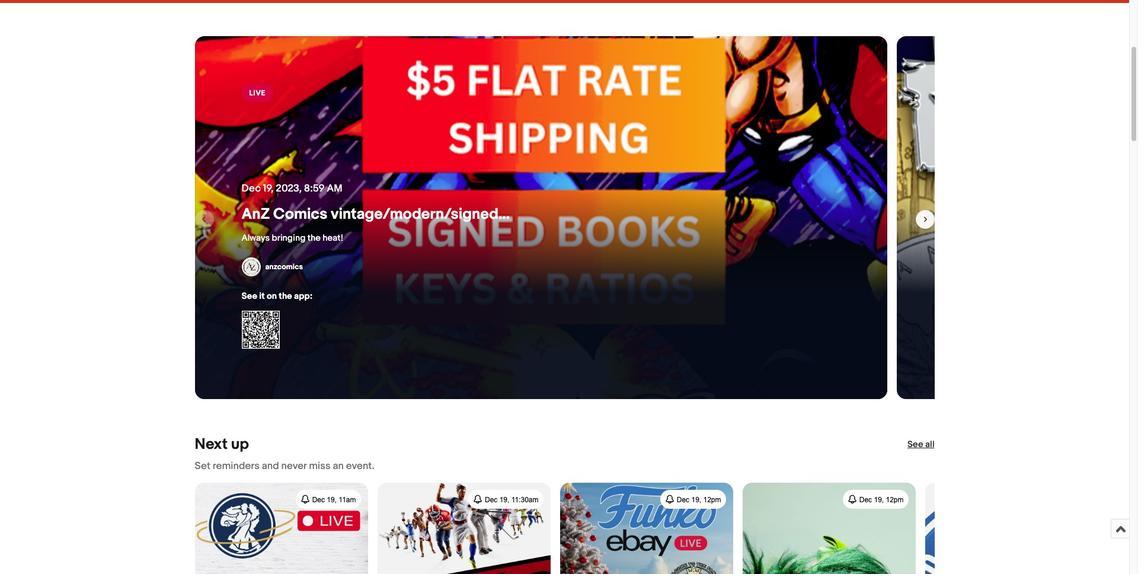 Task type: describe. For each thing, give the bounding box(es) containing it.
8:59
[[304, 183, 325, 195]]

anzcomics link
[[242, 257, 303, 276]]

set reminders and never miss an event.
[[195, 460, 375, 472]]

2 dec 19, 12pm from the left
[[860, 496, 904, 504]]

and
[[262, 460, 279, 472]]

1 vertical spatial the
[[279, 291, 292, 302]]

2023,
[[276, 183, 302, 195]]

hosted
[[549, 205, 600, 224]]

set
[[195, 460, 210, 472]]

see for see it on the app:
[[242, 291, 257, 302]]

dec for second dec 19, 12pm "button" from the right
[[677, 496, 690, 504]]

1 dec 19, 12pm from the left
[[677, 496, 721, 504]]

up
[[231, 435, 249, 454]]

next up
[[195, 435, 249, 454]]

dec for the dec 19, 11am button
[[312, 496, 325, 504]]

dec 19, 11:30am button
[[468, 490, 543, 509]]

1 dec 19, 12pm button from the left
[[660, 490, 726, 509]]

anzcomics
[[265, 262, 303, 272]]

always
[[242, 232, 270, 244]]

2 dec 19, 12pm button from the left
[[843, 490, 909, 509]]

anz comics vintage/modern/signed books hosted by saul
[[242, 205, 654, 224]]

dec for second dec 19, 12pm "button" from the left
[[860, 496, 872, 504]]

an
[[333, 460, 344, 472]]

dec for dec 19, 11:30am button
[[485, 496, 498, 504]]

miss
[[309, 460, 331, 472]]

books
[[502, 205, 546, 224]]

all
[[926, 439, 935, 450]]

19, for dec 19, 11:30am button
[[500, 496, 510, 504]]

19, for second dec 19, 12pm "button" from the right
[[692, 496, 702, 504]]



Task type: vqa. For each thing, say whether or not it's contained in the screenshot.
Shop by category's SHOP
no



Task type: locate. For each thing, give the bounding box(es) containing it.
19,
[[263, 183, 274, 195], [327, 496, 337, 504], [500, 496, 510, 504], [692, 496, 702, 504], [874, 496, 884, 504]]

dec
[[242, 183, 261, 195], [312, 496, 325, 504], [485, 496, 498, 504], [677, 496, 690, 504], [860, 496, 872, 504]]

anzcomics image
[[242, 257, 261, 276]]

0 vertical spatial see
[[242, 291, 257, 302]]

event.
[[346, 460, 375, 472]]

the left heat!
[[308, 232, 321, 244]]

dec 19, 11:30am
[[485, 496, 539, 504]]

see
[[242, 291, 257, 302], [908, 439, 924, 450]]

dec 19, 11am button
[[296, 490, 361, 509]]

app:
[[294, 291, 313, 302]]

11:30am
[[512, 496, 539, 504]]

11am
[[339, 496, 356, 504]]

12pm for second dec 19, 12pm "button" from the left
[[886, 496, 904, 504]]

reminders
[[213, 460, 260, 472]]

heat!
[[323, 232, 343, 244]]

dec 19, 2023, 8:59 am
[[242, 183, 342, 195]]

19, for second dec 19, 12pm "button" from the left
[[874, 496, 884, 504]]

12pm for second dec 19, 12pm "button" from the right
[[704, 496, 721, 504]]

qrcode image
[[242, 311, 280, 349]]

anz
[[242, 205, 270, 224]]

by
[[604, 205, 620, 224]]

1 horizontal spatial 12pm
[[886, 496, 904, 504]]

1 vertical spatial see
[[908, 439, 924, 450]]

the right on
[[279, 291, 292, 302]]

it
[[259, 291, 265, 302]]

bringing
[[272, 232, 306, 244]]

live
[[249, 88, 266, 98]]

1 12pm from the left
[[704, 496, 721, 504]]

vintage/modern/signed
[[331, 205, 499, 224]]

saul
[[624, 205, 654, 224]]

am
[[327, 183, 342, 195]]

1 horizontal spatial see
[[908, 439, 924, 450]]

see inside "see all" link
[[908, 439, 924, 450]]

0 horizontal spatial see
[[242, 291, 257, 302]]

2 12pm from the left
[[886, 496, 904, 504]]

on
[[267, 291, 277, 302]]

12pm
[[704, 496, 721, 504], [886, 496, 904, 504]]

see all link
[[908, 439, 935, 451]]

see left all
[[908, 439, 924, 450]]

the
[[308, 232, 321, 244], [279, 291, 292, 302]]

never
[[281, 460, 307, 472]]

see left it at the bottom left
[[242, 291, 257, 302]]

dec 19, 12pm button
[[660, 490, 726, 509], [843, 490, 909, 509]]

0 horizontal spatial dec 19, 12pm button
[[660, 490, 726, 509]]

0 horizontal spatial the
[[279, 291, 292, 302]]

19, for the dec 19, 11am button
[[327, 496, 337, 504]]

1 horizontal spatial dec 19, 12pm button
[[843, 490, 909, 509]]

next
[[195, 435, 228, 454]]

see for see all
[[908, 439, 924, 450]]

always bringing the heat!
[[242, 232, 343, 244]]

0 vertical spatial the
[[308, 232, 321, 244]]

0 horizontal spatial dec 19, 12pm
[[677, 496, 721, 504]]

see it on the app:
[[242, 291, 313, 302]]

0 horizontal spatial 12pm
[[704, 496, 721, 504]]

comics
[[273, 205, 328, 224]]

see all
[[908, 439, 935, 450]]

dec 19, 11am
[[312, 496, 356, 504]]

1 horizontal spatial the
[[308, 232, 321, 244]]

dec 19, 12pm
[[677, 496, 721, 504], [860, 496, 904, 504]]

1 horizontal spatial dec 19, 12pm
[[860, 496, 904, 504]]



